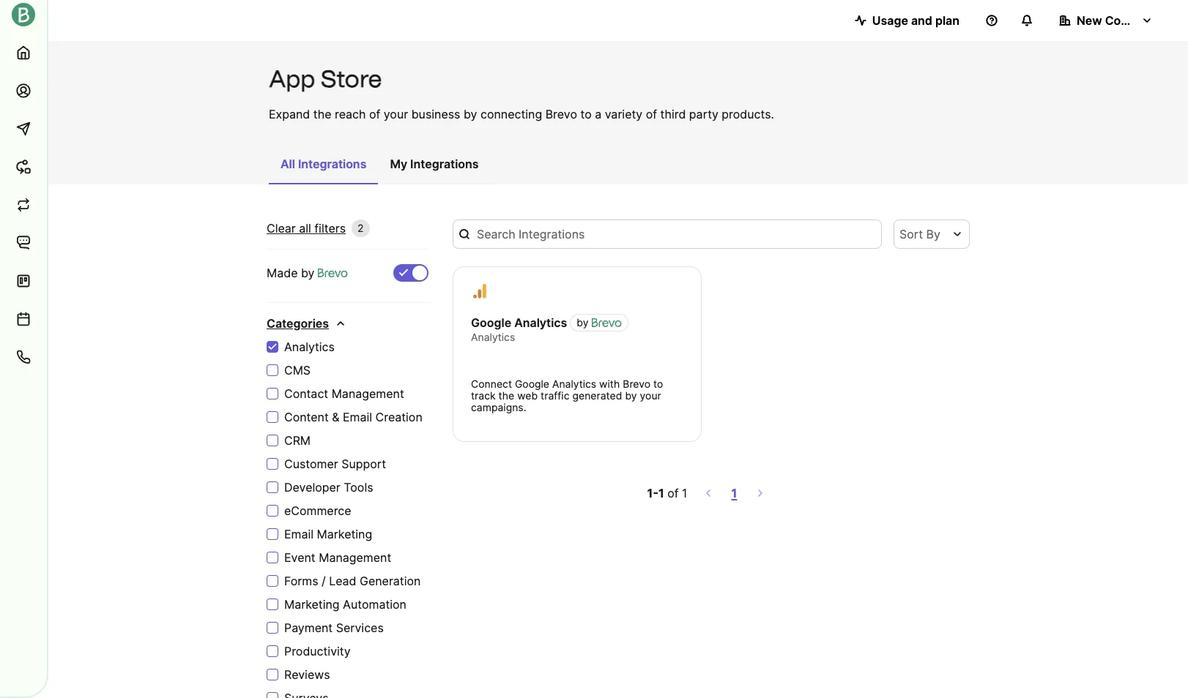 Task type: describe. For each thing, give the bounding box(es) containing it.
a
[[595, 107, 602, 122]]

0 horizontal spatial google
[[471, 316, 511, 330]]

by inside connect google analytics with brevo to track the web traffic generated by your campaigns.
[[625, 390, 637, 402]]

0 horizontal spatial to
[[580, 107, 592, 122]]

made
[[267, 266, 298, 281]]

0 horizontal spatial brevo
[[545, 107, 577, 122]]

google inside connect google analytics with brevo to track the web traffic generated by your campaigns.
[[515, 378, 549, 390]]

filters
[[314, 221, 346, 236]]

all integrations
[[281, 157, 367, 171]]

2 horizontal spatial of
[[668, 486, 679, 501]]

customer
[[284, 457, 338, 472]]

payment services
[[284, 621, 384, 636]]

contact
[[284, 387, 328, 401]]

my integrations
[[390, 157, 479, 171]]

reviews
[[284, 668, 330, 683]]

app store
[[269, 65, 382, 93]]

by right business
[[464, 107, 477, 122]]

customer support
[[284, 457, 386, 472]]

services
[[336, 621, 384, 636]]

1 vertical spatial marketing
[[284, 598, 340, 612]]

creation
[[375, 410, 422, 425]]

cms
[[284, 363, 311, 378]]

clear all filters link
[[267, 220, 346, 237]]

traffic
[[541, 390, 570, 402]]

connecting
[[480, 107, 542, 122]]

contact management
[[284, 387, 404, 401]]

expand the reach of your business by connecting brevo to a variety of third party products.
[[269, 107, 774, 122]]

integrations for all integrations
[[298, 157, 367, 171]]

tools
[[344, 481, 373, 495]]

third
[[660, 107, 686, 122]]

support
[[342, 457, 386, 472]]

ecommerce
[[284, 504, 351, 519]]

integrations for my integrations
[[410, 157, 479, 171]]

web
[[517, 390, 538, 402]]

categories
[[267, 316, 329, 331]]

categories link
[[267, 315, 347, 333]]

my
[[390, 157, 407, 171]]

the inside connect google analytics with brevo to track the web traffic generated by your campaigns.
[[499, 390, 514, 402]]

marketing automation
[[284, 598, 406, 612]]

Search Integrations search field
[[453, 220, 882, 249]]

analytics inside connect google analytics with brevo to track the web traffic generated by your campaigns.
[[552, 378, 596, 390]]

and
[[911, 13, 932, 28]]

event management
[[284, 551, 391, 565]]

forms
[[284, 574, 318, 589]]

with
[[599, 378, 620, 390]]

usage
[[872, 13, 908, 28]]

made by
[[267, 266, 318, 281]]

/
[[322, 574, 326, 589]]

clear
[[267, 221, 296, 236]]

0 vertical spatial email
[[343, 410, 372, 425]]

email marketing
[[284, 527, 372, 542]]

sort by
[[899, 227, 940, 242]]

usage and plan button
[[843, 6, 971, 35]]

2
[[358, 222, 364, 234]]

crm
[[284, 434, 311, 448]]

payment
[[284, 621, 333, 636]]

expand
[[269, 107, 310, 122]]

by
[[926, 227, 940, 242]]



Task type: locate. For each thing, give the bounding box(es) containing it.
to inside connect google analytics with brevo to track the web traffic generated by your campaigns.
[[653, 378, 663, 390]]

0 vertical spatial marketing
[[317, 527, 372, 542]]

tab list containing all integrations
[[269, 149, 491, 185]]

the left web
[[499, 390, 514, 402]]

google
[[471, 316, 511, 330], [515, 378, 549, 390]]

3 1 from the left
[[731, 486, 737, 501]]

1 horizontal spatial to
[[653, 378, 663, 390]]

plan
[[935, 13, 960, 28]]

usage and plan
[[872, 13, 960, 28]]

by right with
[[625, 390, 637, 402]]

content
[[284, 410, 329, 425]]

all integrations link
[[269, 149, 378, 185]]

1 vertical spatial to
[[653, 378, 663, 390]]

2 integrations from the left
[[410, 157, 479, 171]]

0 vertical spatial to
[[580, 107, 592, 122]]

your right with
[[640, 390, 661, 402]]

0 horizontal spatial the
[[313, 107, 331, 122]]

google right connect
[[515, 378, 549, 390]]

1 vertical spatial your
[[640, 390, 661, 402]]

email
[[343, 410, 372, 425], [284, 527, 314, 542]]

brevo inside connect google analytics with brevo to track the web traffic generated by your campaigns.
[[623, 378, 651, 390]]

0 vertical spatial management
[[332, 387, 404, 401]]

management up content & email creation
[[332, 387, 404, 401]]

your
[[384, 107, 408, 122], [640, 390, 661, 402]]

0 horizontal spatial of
[[369, 107, 380, 122]]

1 horizontal spatial your
[[640, 390, 661, 402]]

1 horizontal spatial brevo
[[623, 378, 651, 390]]

marketing up the payment
[[284, 598, 340, 612]]

management for event management
[[319, 551, 391, 565]]

1 integrations from the left
[[298, 157, 367, 171]]

forms / lead generation
[[284, 574, 421, 589]]

email up event
[[284, 527, 314, 542]]

app
[[269, 65, 315, 93]]

0 vertical spatial the
[[313, 107, 331, 122]]

marketing up event management
[[317, 527, 372, 542]]

all
[[281, 157, 295, 171]]

2 horizontal spatial 1
[[731, 486, 737, 501]]

1 right 1-1 of 1
[[731, 486, 737, 501]]

track
[[471, 390, 496, 402]]

productivity
[[284, 645, 351, 659]]

of
[[369, 107, 380, 122], [646, 107, 657, 122], [668, 486, 679, 501]]

1-
[[647, 486, 658, 501]]

reach
[[335, 107, 366, 122]]

google analytics
[[471, 316, 567, 330]]

2 1 from the left
[[682, 486, 687, 501]]

analytics
[[514, 316, 567, 330], [471, 331, 515, 344], [284, 340, 335, 355], [552, 378, 596, 390]]

new
[[1077, 13, 1102, 28]]

connect
[[471, 378, 512, 390]]

google analytics logo image
[[472, 283, 488, 300]]

to left a
[[580, 107, 592, 122]]

store
[[321, 65, 382, 93]]

clear all filters
[[267, 221, 346, 236]]

generation
[[360, 574, 421, 589]]

1 vertical spatial email
[[284, 527, 314, 542]]

of right 1-
[[668, 486, 679, 501]]

1 left 1 button
[[658, 486, 664, 501]]

1 horizontal spatial 1
[[682, 486, 687, 501]]

sort by button
[[894, 220, 970, 249]]

brevo left a
[[545, 107, 577, 122]]

event
[[284, 551, 315, 565]]

connect google analytics with brevo to track the web traffic generated by your campaigns.
[[471, 378, 663, 414]]

tab list
[[269, 149, 491, 185]]

1 horizontal spatial email
[[343, 410, 372, 425]]

your inside connect google analytics with brevo to track the web traffic generated by your campaigns.
[[640, 390, 661, 402]]

the
[[313, 107, 331, 122], [499, 390, 514, 402]]

0 vertical spatial your
[[384, 107, 408, 122]]

0 horizontal spatial email
[[284, 527, 314, 542]]

google down google analytics logo
[[471, 316, 511, 330]]

1 vertical spatial google
[[515, 378, 549, 390]]

1 horizontal spatial integrations
[[410, 157, 479, 171]]

developer tools
[[284, 481, 373, 495]]

1 inside 1 button
[[731, 486, 737, 501]]

by right google analytics
[[577, 316, 589, 329]]

0 horizontal spatial your
[[384, 107, 408, 122]]

management for contact management
[[332, 387, 404, 401]]

of left third
[[646, 107, 657, 122]]

sort
[[899, 227, 923, 242]]

integrations
[[298, 157, 367, 171], [410, 157, 479, 171]]

integrations right all
[[298, 157, 367, 171]]

new company
[[1077, 13, 1159, 28]]

1-1 of 1
[[647, 486, 687, 501]]

1 1 from the left
[[658, 486, 664, 501]]

1 vertical spatial brevo
[[623, 378, 651, 390]]

products.
[[722, 107, 774, 122]]

the left reach
[[313, 107, 331, 122]]

marketing
[[317, 527, 372, 542], [284, 598, 340, 612]]

business
[[411, 107, 460, 122]]

variety
[[605, 107, 643, 122]]

lead
[[329, 574, 356, 589]]

1 right 1-
[[682, 486, 687, 501]]

your left business
[[384, 107, 408, 122]]

developer
[[284, 481, 340, 495]]

0 horizontal spatial integrations
[[298, 157, 367, 171]]

new company button
[[1047, 6, 1165, 35]]

content & email creation
[[284, 410, 422, 425]]

1 vertical spatial management
[[319, 551, 391, 565]]

campaigns.
[[471, 401, 526, 414]]

automation
[[343, 598, 406, 612]]

1 vertical spatial the
[[499, 390, 514, 402]]

party
[[689, 107, 718, 122]]

&
[[332, 410, 340, 425]]

brevo right with
[[623, 378, 651, 390]]

my integrations link
[[378, 149, 491, 183]]

1 horizontal spatial of
[[646, 107, 657, 122]]

management
[[332, 387, 404, 401], [319, 551, 391, 565]]

1 horizontal spatial the
[[499, 390, 514, 402]]

0 horizontal spatial 1
[[658, 486, 664, 501]]

company
[[1105, 13, 1159, 28]]

0 vertical spatial brevo
[[545, 107, 577, 122]]

management up forms / lead generation
[[319, 551, 391, 565]]

to
[[580, 107, 592, 122], [653, 378, 663, 390]]

by
[[464, 107, 477, 122], [301, 266, 315, 281], [577, 316, 589, 329], [625, 390, 637, 402]]

0 vertical spatial google
[[471, 316, 511, 330]]

None checkbox
[[393, 264, 429, 282]]

email right &
[[343, 410, 372, 425]]

to right with
[[653, 378, 663, 390]]

1
[[658, 486, 664, 501], [682, 486, 687, 501], [731, 486, 737, 501]]

1 horizontal spatial google
[[515, 378, 549, 390]]

1 button
[[729, 483, 740, 504]]

generated
[[572, 390, 622, 402]]

by right made
[[301, 266, 315, 281]]

brevo
[[545, 107, 577, 122], [623, 378, 651, 390]]

integrations inside "link"
[[298, 157, 367, 171]]

all
[[299, 221, 311, 236]]

integrations right my
[[410, 157, 479, 171]]

of right reach
[[369, 107, 380, 122]]



Task type: vqa. For each thing, say whether or not it's contained in the screenshot.
the right 3
no



